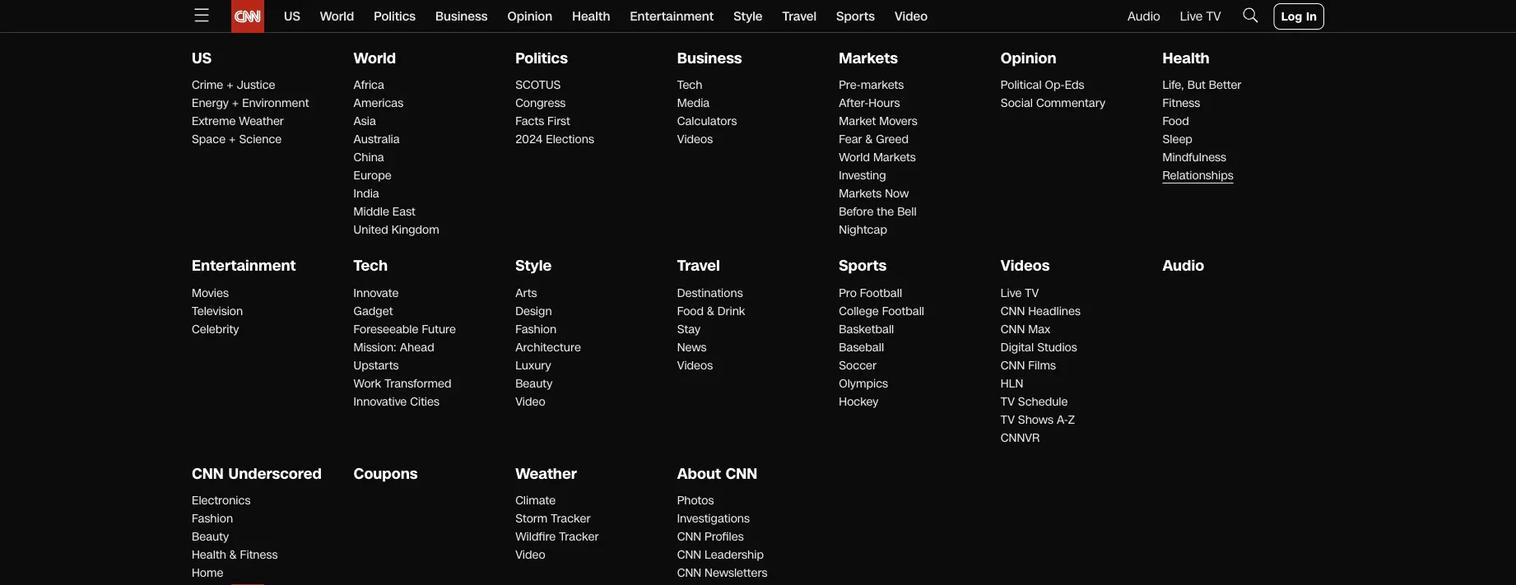 Task type: vqa. For each thing, say whether or not it's contained in the screenshot.


Task type: describe. For each thing, give the bounding box(es) containing it.
work transformed link
[[354, 375, 452, 391]]

political op-eds link
[[1001, 77, 1085, 93]]

live for live tv
[[1180, 8, 1203, 25]]

fashion inside electronics fashion beauty health & fitness home
[[192, 511, 233, 527]]

2 vertical spatial video link
[[516, 547, 546, 563]]

1 horizontal spatial us link
[[284, 0, 300, 33]]

greed
[[876, 131, 909, 147]]

0 horizontal spatial health link
[[572, 0, 610, 33]]

1 vertical spatial videos link
[[1001, 256, 1050, 276]]

1 vertical spatial markets
[[873, 149, 916, 165]]

india link
[[354, 186, 379, 202]]

fashion inside arts design fashion architecture luxury beauty video
[[516, 321, 557, 337]]

& inside electronics fashion beauty health & fitness home
[[230, 547, 237, 563]]

africa americas asia australia china europe india middle east united kingdom
[[354, 77, 439, 238]]

0 vertical spatial markets
[[839, 48, 898, 68]]

shows
[[1018, 412, 1054, 428]]

transformed
[[385, 375, 452, 391]]

sleep link
[[1163, 131, 1193, 147]]

africa link
[[354, 77, 384, 93]]

energy
[[192, 95, 229, 111]]

0 vertical spatial +
[[227, 77, 234, 93]]

1 vertical spatial football
[[882, 303, 925, 319]]

leadership
[[705, 547, 764, 563]]

business for bottommost business link
[[677, 48, 742, 68]]

about cnn link
[[677, 463, 758, 484]]

beauty inside electronics fashion beauty health & fitness home
[[192, 529, 229, 545]]

Search search field
[[192, 0, 1325, 30]]

investing
[[839, 167, 886, 183]]

cnn films link
[[1001, 357, 1056, 373]]

live tv cnn headlines cnn max digital studios cnn films hln tv schedule tv shows a-z cnnvr
[[1001, 285, 1081, 446]]

food link
[[1163, 113, 1189, 129]]

basketball
[[839, 321, 894, 337]]

foreseeable future link
[[354, 321, 456, 337]]

home link
[[192, 565, 224, 581]]

1 horizontal spatial audio
[[1163, 256, 1205, 276]]

0 vertical spatial fashion link
[[516, 321, 557, 337]]

movies link
[[192, 285, 229, 301]]

tech for tech media calculators videos
[[677, 77, 703, 93]]

world inside the pre-markets after-hours market movers fear & greed world markets investing markets now before the bell nightcap
[[839, 149, 870, 165]]

space
[[192, 131, 226, 147]]

1 vertical spatial tracker
[[559, 529, 599, 545]]

photos investigations cnn profiles cnn leadership cnn newsletters
[[677, 493, 768, 581]]

2 vertical spatial markets
[[839, 186, 882, 202]]

relationships
[[1163, 167, 1234, 183]]

kingdom
[[392, 222, 439, 238]]

innovate
[[354, 285, 399, 301]]

facts
[[516, 113, 544, 129]]

1 vertical spatial sports link
[[839, 256, 887, 276]]

about
[[677, 463, 721, 484]]

calculators
[[677, 113, 737, 129]]

2 vertical spatial videos link
[[677, 357, 713, 373]]

0 horizontal spatial us link
[[192, 48, 212, 68]]

cnn profiles link
[[677, 529, 744, 545]]

2 horizontal spatial health
[[1163, 48, 1210, 68]]

2024
[[516, 131, 543, 147]]

1 vertical spatial world
[[354, 48, 396, 68]]

tech for tech
[[354, 256, 388, 276]]

cnn up hln link
[[1001, 357, 1025, 373]]

scotus link
[[516, 77, 561, 93]]

media link
[[677, 95, 710, 111]]

space + science link
[[192, 131, 282, 147]]

0 vertical spatial live tv link
[[1180, 8, 1221, 25]]

headlines
[[1028, 303, 1081, 319]]

cnn down investigations 'link'
[[677, 529, 702, 545]]

home
[[192, 565, 224, 581]]

electronics fashion beauty health & fitness home
[[192, 493, 278, 581]]

life, but better fitness food sleep mindfulness relationships
[[1163, 77, 1242, 183]]

crime + justice link
[[192, 77, 275, 93]]

pre-markets link
[[839, 77, 904, 93]]

investing link
[[839, 167, 886, 183]]

1 vertical spatial tech link
[[354, 256, 388, 276]]

fitness inside life, but better fitness food sleep mindfulness relationships
[[1163, 95, 1201, 111]]

baseball link
[[839, 339, 884, 355]]

0 vertical spatial football
[[860, 285, 902, 301]]

0 vertical spatial entertainment link
[[630, 0, 714, 33]]

us for leftmost us "link"
[[192, 48, 212, 68]]

scotus congress facts first 2024 elections
[[516, 77, 594, 147]]

mindfulness
[[1163, 149, 1227, 165]]

health inside electronics fashion beauty health & fitness home
[[192, 547, 226, 563]]

climate link
[[516, 493, 556, 509]]

0 vertical spatial style
[[734, 8, 763, 25]]

innovate link
[[354, 285, 399, 301]]

weather link
[[516, 463, 577, 484]]

before
[[839, 204, 874, 220]]

crime + justice energy + environment extreme weather space + science
[[192, 77, 309, 147]]

television link
[[192, 303, 243, 319]]

australia link
[[354, 131, 400, 147]]

op-
[[1045, 77, 1065, 93]]

weather inside crime + justice energy + environment extreme weather space + science
[[239, 113, 284, 129]]

cnn down cnn profiles link
[[677, 547, 702, 563]]

1 horizontal spatial weather
[[516, 463, 577, 484]]

cnnvr link
[[1001, 430, 1040, 446]]

architecture link
[[516, 339, 581, 355]]

1 horizontal spatial health
[[572, 8, 610, 25]]

middle east link
[[354, 204, 416, 220]]

science
[[239, 131, 282, 147]]

cnn up cnn max link
[[1001, 303, 1025, 319]]

1 vertical spatial +
[[232, 95, 239, 111]]

cnn leadership link
[[677, 547, 764, 563]]

gadget link
[[354, 303, 393, 319]]

0 vertical spatial video
[[895, 8, 928, 25]]

pro football link
[[839, 285, 902, 301]]

0 vertical spatial audio link
[[1128, 8, 1161, 25]]

1 horizontal spatial travel link
[[783, 0, 817, 33]]

cnn max link
[[1001, 321, 1051, 337]]

political op-eds social commentary
[[1001, 77, 1106, 111]]

energy + environment link
[[192, 95, 309, 111]]

live tv
[[1180, 8, 1221, 25]]

calculators link
[[677, 113, 737, 129]]

upstarts
[[354, 357, 399, 373]]

1 horizontal spatial tech link
[[677, 77, 703, 93]]

justice
[[237, 77, 275, 93]]

cnn up digital
[[1001, 321, 1025, 337]]

log in link
[[1274, 3, 1325, 30]]

0 horizontal spatial politics link
[[374, 0, 416, 33]]

0 vertical spatial video link
[[895, 0, 928, 33]]

luxury
[[516, 357, 551, 373]]

1 horizontal spatial health link
[[1163, 48, 1210, 68]]

business for top business link
[[436, 8, 488, 25]]

mission:
[[354, 339, 397, 355]]

electronics link
[[192, 493, 251, 509]]

1 vertical spatial video link
[[516, 393, 546, 409]]

1 vertical spatial videos
[[1001, 256, 1050, 276]]

0 vertical spatial world
[[320, 8, 354, 25]]

tv up cnnvr
[[1001, 412, 1015, 428]]

1 horizontal spatial opinion link
[[1001, 48, 1057, 68]]

0 vertical spatial videos link
[[677, 131, 713, 147]]

search
[[1257, 6, 1297, 22]]

fear
[[839, 131, 862, 147]]

z
[[1068, 412, 1075, 428]]

celebrity
[[192, 321, 239, 337]]

0 horizontal spatial style
[[516, 256, 552, 276]]

0 vertical spatial world link
[[320, 0, 354, 33]]

video inside climate storm tracker wildfire tracker video
[[516, 547, 546, 563]]

1 horizontal spatial politics link
[[516, 48, 568, 68]]

food inside life, but better fitness food sleep mindfulness relationships
[[1163, 113, 1189, 129]]

bell
[[898, 204, 917, 220]]

pro football college football basketball baseball soccer olympics hockey
[[839, 285, 925, 409]]

arts link
[[516, 285, 537, 301]]

celebrity link
[[192, 321, 239, 337]]

first
[[548, 113, 570, 129]]

tv shows a-z link
[[1001, 412, 1075, 428]]

wildfire tracker link
[[516, 529, 599, 545]]

tv down hln
[[1001, 393, 1015, 409]]

markets now link
[[839, 186, 909, 202]]

market movers link
[[839, 113, 918, 129]]

video inside arts design fashion architecture luxury beauty video
[[516, 393, 546, 409]]

college
[[839, 303, 879, 319]]

1 vertical spatial opinion
[[1001, 48, 1057, 68]]

hours
[[869, 95, 900, 111]]



Task type: locate. For each thing, give the bounding box(es) containing it.
1 vertical spatial live
[[1001, 285, 1022, 301]]

markets link
[[839, 48, 898, 68]]

now
[[885, 186, 909, 202]]

olympics
[[839, 375, 888, 391]]

1 horizontal spatial tech
[[677, 77, 703, 93]]

hln link
[[1001, 375, 1024, 391]]

2 vertical spatial world
[[839, 149, 870, 165]]

food up stay link
[[677, 303, 704, 319]]

mindfulness link
[[1163, 149, 1227, 165]]

destinations food & drink stay news videos
[[677, 285, 746, 373]]

football down pro football link
[[882, 303, 925, 319]]

1 vertical spatial travel
[[677, 256, 720, 276]]

soccer
[[839, 357, 877, 373]]

drink
[[718, 303, 746, 319]]

1 vertical spatial style link
[[516, 256, 552, 276]]

cnn up electronics link
[[192, 463, 224, 484]]

upstarts link
[[354, 357, 399, 373]]

health
[[572, 8, 610, 25], [1163, 48, 1210, 68], [192, 547, 226, 563]]

1 vertical spatial beauty
[[192, 529, 229, 545]]

0 vertical spatial travel
[[783, 8, 817, 25]]

cnn headlines link
[[1001, 303, 1081, 319]]

tech up media
[[677, 77, 703, 93]]

beauty inside arts design fashion architecture luxury beauty video
[[516, 375, 553, 391]]

0 horizontal spatial audio link
[[1128, 8, 1161, 25]]

1 horizontal spatial food
[[1163, 113, 1189, 129]]

& inside the destinations food & drink stay news videos
[[707, 303, 714, 319]]

fitness up food link
[[1163, 95, 1201, 111]]

weather up science
[[239, 113, 284, 129]]

0 horizontal spatial beauty
[[192, 529, 229, 545]]

climate storm tracker wildfire tracker video
[[516, 493, 599, 563]]

opinion up political
[[1001, 48, 1057, 68]]

extreme
[[192, 113, 236, 129]]

tech inside tech media calculators videos
[[677, 77, 703, 93]]

1 vertical spatial entertainment
[[192, 256, 296, 276]]

sports up pro football link
[[839, 256, 887, 276]]

political
[[1001, 77, 1042, 93]]

relationships link
[[1163, 167, 1234, 183]]

videos link up cnn headlines link
[[1001, 256, 1050, 276]]

elections
[[546, 131, 594, 147]]

videos down news
[[677, 357, 713, 373]]

life, but better link
[[1163, 77, 1242, 93]]

1 horizontal spatial live
[[1180, 8, 1203, 25]]

0 vertical spatial health
[[572, 8, 610, 25]]

1 vertical spatial health link
[[1163, 48, 1210, 68]]

log in
[[1282, 8, 1317, 24]]

cnn down cnn leadership link
[[677, 565, 702, 581]]

video down wildfire
[[516, 547, 546, 563]]

search icon image
[[1241, 5, 1261, 25]]

1 vertical spatial weather
[[516, 463, 577, 484]]

basketball link
[[839, 321, 894, 337]]

weather up climate
[[516, 463, 577, 484]]

1 horizontal spatial live tv link
[[1180, 8, 1221, 25]]

opinion
[[508, 8, 553, 25], [1001, 48, 1057, 68]]

1 horizontal spatial style link
[[734, 0, 763, 33]]

& inside the pre-markets after-hours market movers fear & greed world markets investing markets now before the bell nightcap
[[866, 131, 873, 147]]

hockey
[[839, 393, 879, 409]]

2 horizontal spatial &
[[866, 131, 873, 147]]

0 horizontal spatial beauty link
[[192, 529, 229, 545]]

0 vertical spatial tech link
[[677, 77, 703, 93]]

2 vertical spatial +
[[229, 131, 236, 147]]

0 vertical spatial &
[[866, 131, 873, 147]]

0 vertical spatial business
[[436, 8, 488, 25]]

weather
[[239, 113, 284, 129], [516, 463, 577, 484]]

fitness
[[1163, 95, 1201, 111], [240, 547, 278, 563]]

health & fitness link
[[192, 547, 278, 563]]

0 horizontal spatial fashion
[[192, 511, 233, 527]]

2 vertical spatial videos
[[677, 357, 713, 373]]

0 horizontal spatial live tv link
[[1001, 285, 1039, 301]]

0 vertical spatial sports link
[[837, 0, 875, 33]]

video link down the luxury
[[516, 393, 546, 409]]

1 vertical spatial business
[[677, 48, 742, 68]]

gadget
[[354, 303, 393, 319]]

tv up cnn headlines link
[[1025, 285, 1039, 301]]

world link
[[320, 0, 354, 33], [354, 48, 396, 68]]

politics link
[[374, 0, 416, 33], [516, 48, 568, 68]]

+ down extreme weather link
[[229, 131, 236, 147]]

films
[[1028, 357, 1056, 373]]

entertainment for the left entertainment link
[[192, 256, 296, 276]]

1 vertical spatial food
[[677, 303, 704, 319]]

1 horizontal spatial &
[[707, 303, 714, 319]]

entertainment for the topmost entertainment link
[[630, 8, 714, 25]]

politics up scotus link
[[516, 48, 568, 68]]

0 horizontal spatial fitness
[[240, 547, 278, 563]]

live up cnn headlines link
[[1001, 285, 1022, 301]]

tracker up wildfire tracker link
[[551, 511, 591, 527]]

markets down "investing" link
[[839, 186, 882, 202]]

sports up markets link
[[837, 8, 875, 25]]

1 vertical spatial politics link
[[516, 48, 568, 68]]

Search text field
[[192, 0, 1325, 30]]

live left search icon
[[1180, 8, 1203, 25]]

0 horizontal spatial business link
[[436, 0, 488, 33]]

studios
[[1037, 339, 1077, 355]]

pre-markets after-hours market movers fear & greed world markets investing markets now before the bell nightcap
[[839, 77, 918, 238]]

1 horizontal spatial beauty link
[[516, 375, 553, 391]]

+ down crime + justice link
[[232, 95, 239, 111]]

europe link
[[354, 167, 392, 183]]

photos
[[677, 493, 714, 509]]

football up college football link
[[860, 285, 902, 301]]

ui arrow right thick image
[[1303, 9, 1313, 18]]

design link
[[516, 303, 552, 319]]

live
[[1180, 8, 1203, 25], [1001, 285, 1022, 301]]

sports link up markets link
[[837, 0, 875, 33]]

0 horizontal spatial health
[[192, 547, 226, 563]]

after-hours link
[[839, 95, 900, 111]]

health link
[[572, 0, 610, 33], [1163, 48, 1210, 68]]

video up markets link
[[895, 8, 928, 25]]

1 horizontal spatial opinion
[[1001, 48, 1057, 68]]

americas link
[[354, 95, 404, 111]]

open menu icon image
[[192, 5, 212, 25]]

politics for the leftmost politics link
[[374, 8, 416, 25]]

beauty link down luxury link
[[516, 375, 553, 391]]

profiles
[[705, 529, 744, 545]]

1 vertical spatial live tv link
[[1001, 285, 1039, 301]]

0 horizontal spatial opinion
[[508, 8, 553, 25]]

cities
[[410, 393, 440, 409]]

0 vertical spatial weather
[[239, 113, 284, 129]]

beauty up the health & fitness link
[[192, 529, 229, 545]]

asia link
[[354, 113, 376, 129]]

live tv link left search icon
[[1180, 8, 1221, 25]]

videos link down calculators link
[[677, 131, 713, 147]]

0 vertical spatial health link
[[572, 0, 610, 33]]

0 vertical spatial fashion
[[516, 321, 557, 337]]

tech link up media
[[677, 77, 703, 93]]

& right fear
[[866, 131, 873, 147]]

video
[[895, 8, 928, 25], [516, 393, 546, 409], [516, 547, 546, 563]]

us link
[[284, 0, 300, 33], [192, 48, 212, 68]]

beauty down luxury link
[[516, 375, 553, 391]]

tech up innovate
[[354, 256, 388, 276]]

fashion down electronics
[[192, 511, 233, 527]]

1 horizontal spatial fashion
[[516, 321, 557, 337]]

food inside the destinations food & drink stay news videos
[[677, 303, 704, 319]]

0 vertical spatial business link
[[436, 0, 488, 33]]

travel for the rightmost travel link
[[783, 8, 817, 25]]

& down electronics link
[[230, 547, 237, 563]]

social
[[1001, 95, 1033, 111]]

fashion link down design
[[516, 321, 557, 337]]

media
[[677, 95, 710, 111]]

1 vertical spatial fashion
[[192, 511, 233, 527]]

stay
[[677, 321, 701, 337]]

2 vertical spatial health
[[192, 547, 226, 563]]

0 horizontal spatial opinion link
[[508, 0, 553, 33]]

videos inside tech media calculators videos
[[677, 131, 713, 147]]

food
[[1163, 113, 1189, 129], [677, 303, 704, 319]]

sports for the bottommost sports link
[[839, 256, 887, 276]]

0 horizontal spatial audio
[[1128, 8, 1161, 25]]

electronics
[[192, 493, 251, 509]]

0 vertical spatial opinion
[[508, 8, 553, 25]]

food up sleep link
[[1163, 113, 1189, 129]]

0 vertical spatial entertainment
[[630, 8, 714, 25]]

opinion link up scotus link
[[508, 0, 553, 33]]

opinion link up political
[[1001, 48, 1057, 68]]

videos down calculators link
[[677, 131, 713, 147]]

tech link up innovate
[[354, 256, 388, 276]]

videos up cnn headlines link
[[1001, 256, 1050, 276]]

americas
[[354, 95, 404, 111]]

cnn right about
[[726, 463, 758, 484]]

but
[[1188, 77, 1206, 93]]

opinion up scotus link
[[508, 8, 553, 25]]

markets
[[861, 77, 904, 93]]

news
[[677, 339, 707, 355]]

live for live tv cnn headlines cnn max digital studios cnn films hln tv schedule tv shows a-z cnnvr
[[1001, 285, 1022, 301]]

politics link up africa
[[374, 0, 416, 33]]

1 horizontal spatial business link
[[677, 48, 742, 68]]

markets up pre-markets link
[[839, 48, 898, 68]]

investigations link
[[677, 511, 750, 527]]

video down the luxury
[[516, 393, 546, 409]]

videos link down news
[[677, 357, 713, 373]]

china
[[354, 149, 384, 165]]

video link down wildfire
[[516, 547, 546, 563]]

1 vertical spatial us
[[192, 48, 212, 68]]

1 horizontal spatial entertainment link
[[630, 0, 714, 33]]

0 horizontal spatial entertainment
[[192, 256, 296, 276]]

environment
[[242, 95, 309, 111]]

fashion down design
[[516, 321, 557, 337]]

2 vertical spatial video
[[516, 547, 546, 563]]

politics link up scotus link
[[516, 48, 568, 68]]

live inside live tv cnn headlines cnn max digital studios cnn films hln tv schedule tv shows a-z cnnvr
[[1001, 285, 1022, 301]]

1 horizontal spatial entertainment
[[630, 8, 714, 25]]

beauty link up the health & fitness link
[[192, 529, 229, 545]]

fashion link
[[516, 321, 557, 337], [192, 511, 233, 527]]

0 horizontal spatial us
[[192, 48, 212, 68]]

tracker down storm tracker link
[[559, 529, 599, 545]]

fitness inside electronics fashion beauty health & fitness home
[[240, 547, 278, 563]]

fear & greed link
[[839, 131, 909, 147]]

1 horizontal spatial audio link
[[1163, 256, 1205, 276]]

destinations link
[[677, 285, 743, 301]]

sports for the top sports link
[[837, 8, 875, 25]]

east
[[393, 204, 416, 220]]

1 horizontal spatial travel
[[783, 8, 817, 25]]

0 vertical spatial us link
[[284, 0, 300, 33]]

sports link
[[837, 0, 875, 33], [839, 256, 887, 276]]

tech media calculators videos
[[677, 77, 737, 147]]

politics up africa
[[374, 8, 416, 25]]

video link
[[895, 0, 928, 33], [516, 393, 546, 409], [516, 547, 546, 563]]

videos inside the destinations food & drink stay news videos
[[677, 357, 713, 373]]

nightcap
[[839, 222, 887, 238]]

1 vertical spatial style
[[516, 256, 552, 276]]

1 vertical spatial fitness
[[240, 547, 278, 563]]

0 horizontal spatial tech link
[[354, 256, 388, 276]]

crime
[[192, 77, 223, 93]]

1 vertical spatial tech
[[354, 256, 388, 276]]

fashion link down electronics
[[192, 511, 233, 527]]

travel
[[783, 8, 817, 25], [677, 256, 720, 276]]

sports link up pro football link
[[839, 256, 887, 276]]

0 vertical spatial travel link
[[783, 0, 817, 33]]

0 vertical spatial beauty link
[[516, 375, 553, 391]]

video link up markets link
[[895, 0, 928, 33]]

1 vertical spatial health
[[1163, 48, 1210, 68]]

tv left search icon
[[1206, 8, 1221, 25]]

0 vertical spatial us
[[284, 8, 300, 25]]

0 horizontal spatial travel
[[677, 256, 720, 276]]

food & drink link
[[677, 303, 746, 319]]

about cnn
[[677, 463, 758, 484]]

cnn underscored link
[[192, 463, 322, 484]]

innovative cities link
[[354, 393, 440, 409]]

0 horizontal spatial food
[[677, 303, 704, 319]]

politics for right politics link
[[516, 48, 568, 68]]

+ right crime
[[227, 77, 234, 93]]

photos link
[[677, 493, 714, 509]]

& down destinations link
[[707, 303, 714, 319]]

markets down greed on the right top
[[873, 149, 916, 165]]

1 vertical spatial business link
[[677, 48, 742, 68]]

0 vertical spatial tech
[[677, 77, 703, 93]]

1 vertical spatial world link
[[354, 48, 396, 68]]

0 vertical spatial tracker
[[551, 511, 591, 527]]

africa
[[354, 77, 384, 93]]

1 vertical spatial fashion link
[[192, 511, 233, 527]]

0 horizontal spatial travel link
[[677, 256, 720, 276]]

1 vertical spatial opinion link
[[1001, 48, 1057, 68]]

fitness down electronics
[[240, 547, 278, 563]]

travel for travel link to the left
[[677, 256, 720, 276]]

market
[[839, 113, 876, 129]]

audio
[[1128, 8, 1161, 25], [1163, 256, 1205, 276]]

social commentary link
[[1001, 95, 1106, 111]]

0 horizontal spatial fashion link
[[192, 511, 233, 527]]

live tv link up cnn headlines link
[[1001, 285, 1039, 301]]

0 horizontal spatial entertainment link
[[192, 256, 296, 276]]

us for rightmost us "link"
[[284, 8, 300, 25]]

0 vertical spatial audio
[[1128, 8, 1161, 25]]

1 vertical spatial sports
[[839, 256, 887, 276]]

climate
[[516, 493, 556, 509]]

europe
[[354, 167, 392, 183]]



